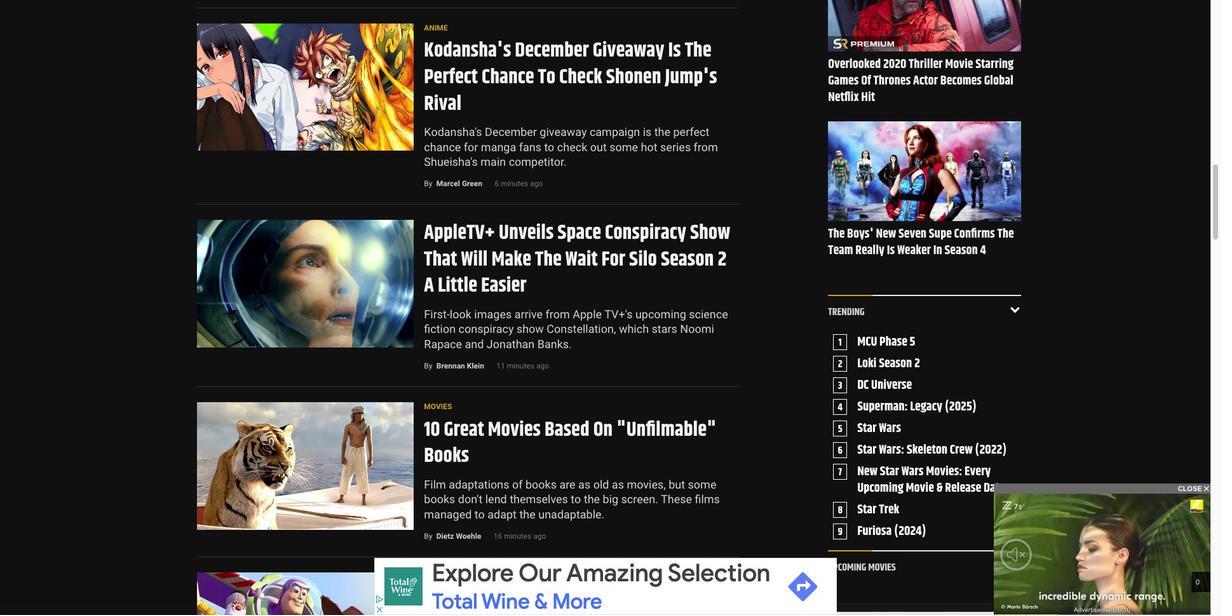 Task type: locate. For each thing, give the bounding box(es) containing it.
wars:
[[879, 441, 904, 460]]

make
[[492, 244, 531, 275]]

0 horizontal spatial 2
[[718, 244, 727, 275]]

1 vertical spatial some
[[688, 478, 716, 491]]

0 horizontal spatial is
[[668, 35, 681, 66]]

movies right great
[[488, 414, 541, 445]]

0 vertical spatial movie
[[945, 55, 973, 74]]

0 horizontal spatial season
[[661, 244, 714, 275]]

0 horizontal spatial some
[[610, 140, 638, 153]]

marcel green link
[[436, 179, 482, 188]]

0 vertical spatial books
[[525, 478, 557, 491]]

new
[[876, 224, 896, 244], [857, 462, 877, 482]]

2 kodansha's from the top
[[424, 125, 482, 139]]

to up unadaptable.
[[571, 493, 581, 506]]

1 vertical spatial from
[[546, 307, 570, 321]]

official manga art work featuring kodansha licensed characters and series featuring nagatoro, natsu, and the protagonist from blue lock 1 image
[[197, 23, 414, 151]]

"unfilmable"
[[616, 414, 717, 445]]

giveaway
[[540, 125, 587, 139]]

story
[[440, 572, 464, 581]]

tom hanks as woody and tim allen as buzz falling with style in toy story (1995) 1 image
[[197, 572, 414, 615]]

books up themselves
[[525, 478, 557, 491]]

check
[[557, 140, 587, 153]]

2 down 5
[[914, 354, 920, 374]]

1 horizontal spatial to
[[544, 140, 554, 153]]

adaptations
[[449, 478, 509, 491]]

season for supe
[[945, 241, 978, 260]]

1 vertical spatial new
[[857, 462, 877, 482]]

11
[[496, 362, 505, 370]]

noomi rapace as jo looking shocked while in space wearing an astronaut helmet in constellation -1 1 image
[[197, 220, 414, 347]]

by
[[424, 179, 432, 188], [424, 362, 432, 370], [424, 532, 432, 541]]

from up constellation,
[[546, 307, 570, 321]]

advertisement: 0:10
[[1074, 606, 1130, 613]]

1 horizontal spatial from
[[694, 140, 718, 153]]

advertisement region
[[374, 558, 837, 615], [829, 612, 1020, 615]]

the right is
[[654, 125, 670, 139]]

as up the big
[[612, 478, 624, 491]]

universe
[[871, 376, 912, 396]]

0 vertical spatial to
[[544, 140, 554, 153]]

star wars link
[[857, 419, 901, 439]]

2 vertical spatial to
[[475, 507, 485, 521]]

trek
[[879, 500, 899, 520]]

firecracker with the seven in the boys 1 image
[[828, 121, 1021, 221]]

0 vertical spatial wars
[[879, 419, 901, 439]]

0 horizontal spatial the
[[519, 507, 536, 521]]

movie inside overlooked 2020 thriller movie starring games of thrones actor becomes global netflix hit
[[945, 55, 973, 74]]

movies up 10
[[424, 402, 452, 411]]

to up competitor.
[[544, 140, 554, 153]]

some down campaign
[[610, 140, 638, 153]]

marcel
[[436, 179, 460, 188]]

kodansha's december giveaway is the perfect chance to check shonen jump's rival link
[[424, 35, 717, 119]]

2 horizontal spatial movies
[[868, 560, 896, 576]]

crew
[[950, 441, 973, 460]]

1 vertical spatial minutes
[[507, 362, 534, 370]]

december
[[515, 35, 589, 66], [485, 125, 537, 139]]

1 horizontal spatial as
[[612, 478, 624, 491]]

2 vertical spatial the
[[519, 507, 536, 521]]

0 vertical spatial december
[[515, 35, 589, 66]]

hit
[[861, 88, 875, 107]]

minutes right 16
[[504, 532, 531, 541]]

check
[[559, 62, 602, 93]]

kodansha's down anime link
[[424, 35, 511, 66]]

2 up science
[[718, 244, 727, 275]]

season down phase on the bottom right of the page
[[879, 354, 912, 374]]

movies 10 great movies based on "unfilmable" books film adaptations of books are as old as movies, but some books don't lend themselves to the big screen. these films managed to adapt the unadaptable.
[[424, 402, 720, 521]]

1 horizontal spatial season
[[879, 354, 912, 374]]

0 vertical spatial from
[[694, 140, 718, 153]]

from
[[694, 140, 718, 153], [546, 307, 570, 321]]

minutes right 6
[[501, 179, 528, 188]]

is right 'giveaway' in the top of the page
[[668, 35, 681, 66]]

is right "really"
[[887, 241, 895, 260]]

0 vertical spatial upcoming
[[857, 479, 903, 498]]

on
[[593, 414, 613, 445]]

is
[[643, 125, 651, 139]]

1 horizontal spatial movie
[[945, 55, 973, 74]]

movies link
[[424, 402, 452, 411]]

by for 10 great movies based on "unfilmable" books
[[424, 532, 432, 541]]

0 vertical spatial minutes
[[501, 179, 528, 188]]

upcoming
[[635, 307, 686, 321]]

2 horizontal spatial the
[[654, 125, 670, 139]]

becomes
[[940, 71, 982, 91]]

0 vertical spatial ago
[[530, 179, 543, 188]]

5
[[910, 333, 915, 352]]

kodansha's up chance
[[424, 125, 482, 139]]

woehle
[[456, 532, 481, 541]]

is
[[668, 35, 681, 66], [887, 241, 895, 260]]

10 great movies based on "unfilmable" books link
[[424, 414, 717, 472]]

actor
[[913, 71, 938, 91]]

is inside the boys' new seven supe confirms the team really is weaker in season 4
[[887, 241, 895, 260]]

0 horizontal spatial as
[[578, 478, 590, 491]]

6
[[495, 179, 499, 188]]

0 vertical spatial is
[[668, 35, 681, 66]]

1 vertical spatial the
[[584, 493, 600, 506]]

thriller
[[909, 55, 943, 74]]

unveils
[[499, 217, 554, 248]]

new up star trek 'link'
[[857, 462, 877, 482]]

1 vertical spatial wars
[[901, 462, 924, 482]]

2 horizontal spatial to
[[571, 493, 581, 506]]

wars
[[879, 419, 901, 439], [901, 462, 924, 482]]

wars up wars:
[[879, 419, 901, 439]]

main
[[481, 155, 506, 168]]

some up films on the bottom
[[688, 478, 716, 491]]

upcoming down furiosa
[[828, 560, 866, 576]]

1 vertical spatial by
[[424, 362, 432, 370]]

competitor.
[[509, 155, 567, 168]]

ago
[[530, 179, 543, 188], [536, 362, 549, 370], [533, 532, 546, 541]]

0 horizontal spatial movie
[[906, 479, 934, 498]]

16
[[494, 532, 502, 541]]

netflix
[[828, 88, 859, 107]]

overlooked
[[828, 55, 881, 74]]

ago down themselves
[[533, 532, 546, 541]]

films
[[695, 493, 720, 506]]

a
[[424, 270, 434, 301]]

dc
[[857, 376, 869, 396]]

ago down competitor.
[[530, 179, 543, 188]]

seven
[[898, 224, 927, 244]]

as
[[578, 478, 590, 491], [612, 478, 624, 491]]

0 vertical spatial new
[[876, 224, 896, 244]]

the down the 'old'
[[584, 493, 600, 506]]

minutes for books
[[504, 532, 531, 541]]

0 horizontal spatial movies
[[424, 402, 452, 411]]

0 horizontal spatial from
[[546, 307, 570, 321]]

by left dietz
[[424, 532, 432, 541]]

the
[[654, 125, 670, 139], [584, 493, 600, 506], [519, 507, 536, 521]]

0 vertical spatial 2
[[718, 244, 727, 275]]

0 vertical spatial kodansha's
[[424, 35, 511, 66]]

big
[[603, 493, 618, 506]]

1 horizontal spatial 2
[[914, 354, 920, 374]]

season inside the appletv+ unveils space conspiracy show that will make the wait for silo season 2 a little easier first-look images arrive from apple tv+'s upcoming science fiction conspiracy show constellation, which stars noomi rapace and jonathan banks.
[[661, 244, 714, 275]]

some inside movies 10 great movies based on "unfilmable" books film adaptations of books are as old as movies, but some books don't lend themselves to the big screen. these films managed to adapt the unadaptable.
[[688, 478, 716, 491]]

anime
[[424, 23, 448, 32]]

books
[[525, 478, 557, 491], [424, 493, 455, 506]]

new right "boys'"
[[876, 224, 896, 244]]

ago down banks.
[[536, 362, 549, 370]]

upcoming up star trek 'link'
[[857, 479, 903, 498]]

1 vertical spatial books
[[424, 493, 455, 506]]

mcu phase 5 loki season 2 dc universe superman: legacy (2025) star wars star wars: skeleton crew (2022) new star wars movies: every upcoming movie & release date star trek furiosa (2024)
[[857, 333, 1007, 542]]

which
[[619, 322, 649, 336]]

season inside the boys' new seven supe confirms the team really is weaker in season 4
[[945, 241, 978, 260]]

to down don't
[[475, 507, 485, 521]]

anime kodansha's december giveaway is the perfect chance to check shonen jump's rival kodansha's december giveaway campaign is the perfect chance for manga fans to check out some hot series from shueisha's main competitor.
[[424, 23, 718, 168]]

upcoming
[[857, 479, 903, 498], [828, 560, 866, 576]]

wars down skeleton
[[901, 462, 924, 482]]

by left marcel
[[424, 179, 432, 188]]

11 minutes ago
[[496, 362, 549, 370]]

movies down furiosa
[[868, 560, 896, 576]]

16 minutes ago
[[494, 532, 546, 541]]

games
[[828, 71, 859, 91]]

but
[[669, 478, 685, 491]]

2 vertical spatial movies
[[868, 560, 896, 576]]

2 vertical spatial by
[[424, 532, 432, 541]]

season right "silo" at the right of page
[[661, 244, 714, 275]]

1 by from the top
[[424, 179, 432, 188]]

movie right thriller
[[945, 55, 973, 74]]

movies,
[[627, 478, 666, 491]]

1 vertical spatial kodansha's
[[424, 125, 482, 139]]

0 horizontal spatial books
[[424, 493, 455, 506]]

movie left &
[[906, 479, 934, 498]]

minutes right 11
[[507, 362, 534, 370]]

1 horizontal spatial some
[[688, 478, 716, 491]]

advertisement:
[[1074, 606, 1116, 613]]

the down themselves
[[519, 507, 536, 521]]

2 vertical spatial ago
[[533, 532, 546, 541]]

series
[[660, 140, 691, 153]]

overlooked 2020 thriller movie starring games of thrones actor becomes global netflix hit
[[828, 55, 1014, 107]]

jump's
[[665, 62, 717, 93]]

easier
[[481, 270, 527, 301]]

2 horizontal spatial season
[[945, 241, 978, 260]]

loki
[[857, 354, 877, 374]]

from down perfect
[[694, 140, 718, 153]]

don't
[[458, 493, 482, 506]]

books down film
[[424, 493, 455, 506]]

1 vertical spatial movie
[[906, 479, 934, 498]]

2 inside 'mcu phase 5 loki season 2 dc universe superman: legacy (2025) star wars star wars: skeleton crew (2022) new star wars movies: every upcoming movie & release date star trek furiosa (2024)'
[[914, 354, 920, 374]]

the inside the appletv+ unveils space conspiracy show that will make the wait for silo season 2 a little easier first-look images arrive from apple tv+'s upcoming science fiction conspiracy show constellation, which stars noomi rapace and jonathan banks.
[[535, 244, 562, 275]]

0 vertical spatial by
[[424, 179, 432, 188]]

1 vertical spatial upcoming
[[828, 560, 866, 576]]

conspiracy
[[605, 217, 686, 248]]

1 horizontal spatial movies
[[488, 414, 541, 445]]

some
[[610, 140, 638, 153], [688, 478, 716, 491]]

1 vertical spatial movies
[[488, 414, 541, 445]]

0 vertical spatial the
[[654, 125, 670, 139]]

jonathan
[[487, 337, 535, 351]]

movie inside 'mcu phase 5 loki season 2 dc universe superman: legacy (2025) star wars star wars: skeleton crew (2022) new star wars movies: every upcoming movie & release date star trek furiosa (2024)'
[[906, 479, 934, 498]]

2 vertical spatial minutes
[[504, 532, 531, 541]]

manga
[[481, 140, 516, 153]]

0 vertical spatial some
[[610, 140, 638, 153]]

dc universe link
[[857, 376, 912, 396]]

superman:
[[857, 397, 908, 417]]

1 vertical spatial 2
[[914, 354, 920, 374]]

1 vertical spatial is
[[887, 241, 895, 260]]

to
[[544, 140, 554, 153], [571, 493, 581, 506], [475, 507, 485, 521]]

by left brennan
[[424, 362, 432, 370]]

as left the 'old'
[[578, 478, 590, 491]]

1 horizontal spatial is
[[887, 241, 895, 260]]

0
[[1196, 578, 1200, 586]]

season left 4
[[945, 241, 978, 260]]

3 by from the top
[[424, 532, 432, 541]]



Task type: describe. For each thing, give the bounding box(es) containing it.
constellation,
[[547, 322, 616, 336]]

2020
[[883, 55, 906, 74]]

screenrant logo image
[[833, 39, 894, 49]]

managed
[[424, 507, 472, 521]]

2 by from the top
[[424, 362, 432, 370]]

season for show
[[661, 244, 714, 275]]

supe
[[929, 224, 952, 244]]

will
[[461, 244, 488, 275]]

of
[[512, 478, 523, 491]]

for
[[601, 244, 625, 275]]

new inside the boys' new seven supe confirms the team really is weaker in season 4
[[876, 224, 896, 244]]

to inside anime kodansha's december giveaway is the perfect chance to check shonen jump's rival kodansha's december giveaway campaign is the perfect chance for manga fans to check out some hot series from shueisha's main competitor.
[[544, 140, 554, 153]]

themselves
[[510, 493, 568, 506]]

new star wars movies: every upcoming movie & release date link
[[857, 462, 1016, 498]]

the inside anime kodansha's december giveaway is the perfect chance to check shonen jump's rival kodansha's december giveaway campaign is the perfect chance for manga fans to check out some hot series from shueisha's main competitor.
[[685, 35, 711, 66]]

dietz
[[436, 532, 454, 541]]

the boys' new seven supe confirms the team really is weaker in season 4
[[828, 224, 1014, 260]]

starring
[[975, 55, 1014, 74]]

images
[[474, 307, 512, 321]]

close
[[1178, 485, 1202, 492]]

the inside anime kodansha's december giveaway is the perfect chance to check shonen jump's rival kodansha's december giveaway campaign is the perfect chance for manga fans to check out some hot series from shueisha's main competitor.
[[654, 125, 670, 139]]

for
[[464, 140, 478, 153]]

nikolaj-coster-waldau-in-the-silencing-2 1 image
[[828, 0, 1021, 51]]

minutes for chance
[[501, 179, 528, 188]]

klein
[[467, 362, 484, 370]]

campaign
[[590, 125, 640, 139]]

star wars: skeleton crew (2022) link
[[857, 441, 1007, 460]]

brennan
[[436, 362, 465, 370]]

from inside the appletv+ unveils space conspiracy show that will make the wait for silo season 2 a little easier first-look images arrive from apple tv+'s upcoming science fiction conspiracy show constellation, which stars noomi rapace and jonathan banks.
[[546, 307, 570, 321]]

0 vertical spatial movies
[[424, 402, 452, 411]]

mcu phase 5 link
[[857, 333, 915, 352]]

by for kodansha's december giveaway is the perfect chance to check shonen jump's rival
[[424, 179, 432, 188]]

science
[[689, 307, 728, 321]]

phase
[[879, 333, 907, 352]]

boys'
[[847, 224, 874, 244]]

shueisha's
[[424, 155, 478, 168]]

1 vertical spatial december
[[485, 125, 537, 139]]

upcoming inside 'mcu phase 5 loki season 2 dc universe superman: legacy (2025) star wars star wars: skeleton crew (2022) new star wars movies: every upcoming movie & release date star trek furiosa (2024)'
[[857, 479, 903, 498]]

stars
[[652, 322, 677, 336]]

from inside anime kodansha's december giveaway is the perfect chance to check shonen jump's rival kodansha's december giveaway campaign is the perfect chance for manga fans to check out some hot series from shueisha's main competitor.
[[694, 140, 718, 153]]

adapt
[[488, 507, 517, 521]]

first-
[[424, 307, 450, 321]]

rival
[[424, 88, 461, 119]]

1 horizontal spatial books
[[525, 478, 557, 491]]

close ✕ button
[[994, 484, 1210, 494]]

appletv+ unveils space conspiracy show that will make the wait for silo season 2 a little easier link
[[424, 217, 730, 301]]

some inside anime kodansha's december giveaway is the perfect chance to check shonen jump's rival kodansha's december giveaway campaign is the perfect chance for manga fans to check out some hot series from shueisha's main competitor.
[[610, 140, 638, 153]]

appletv+
[[424, 217, 495, 248]]

&
[[936, 479, 943, 498]]

furiosa
[[857, 522, 892, 542]]

video player region
[[994, 494, 1210, 615]]

overlooked 2020 thriller movie starring games of thrones actor becomes global netflix hit link
[[828, 55, 1014, 107]]

and
[[465, 337, 484, 351]]

1 as from the left
[[578, 478, 590, 491]]

perfect
[[673, 125, 709, 139]]

really
[[855, 241, 884, 260]]

is inside anime kodansha's december giveaway is the perfect chance to check shonen jump's rival kodansha's december giveaway campaign is the perfect chance for manga fans to check out some hot series from shueisha's main competitor.
[[668, 35, 681, 66]]

the boys' new seven supe confirms the team really is weaker in season 4 link
[[828, 224, 1014, 260]]

chance
[[482, 62, 534, 93]]

date
[[984, 479, 1005, 498]]

dietz woehle link
[[436, 532, 481, 541]]

are
[[559, 478, 575, 491]]

star left wars:
[[857, 441, 877, 460]]

by marcel green
[[424, 179, 482, 188]]

little
[[438, 270, 477, 301]]

0 horizontal spatial to
[[475, 507, 485, 521]]

✕
[[1204, 485, 1209, 492]]

to
[[538, 62, 555, 93]]

out
[[590, 140, 607, 153]]

1 vertical spatial ago
[[536, 362, 549, 370]]

toy story link
[[424, 572, 464, 582]]

a boy and a tiger on a lifeboat in life of pie 1 image
[[197, 402, 414, 530]]

noomi
[[680, 322, 714, 336]]

by dietz woehle
[[424, 532, 481, 541]]

perfect
[[424, 62, 478, 93]]

that
[[424, 244, 457, 275]]

(2022)
[[975, 441, 1007, 460]]

10
[[424, 414, 440, 445]]

unadaptable.
[[538, 507, 605, 521]]

banks.
[[537, 337, 572, 351]]

upcoming movies
[[828, 560, 896, 576]]

weaker
[[897, 241, 931, 260]]

1 horizontal spatial the
[[584, 493, 600, 506]]

global
[[984, 71, 1013, 91]]

ago for chance
[[530, 179, 543, 188]]

new inside 'mcu phase 5 loki season 2 dc universe superman: legacy (2025) star wars star wars: skeleton crew (2022) new star wars movies: every upcoming movie & release date star trek furiosa (2024)'
[[857, 462, 877, 482]]

old
[[593, 478, 609, 491]]

star down superman:
[[857, 419, 877, 439]]

green
[[462, 179, 482, 188]]

toy story
[[424, 572, 464, 581]]

film
[[424, 478, 446, 491]]

chance
[[424, 140, 461, 153]]

toy
[[424, 572, 438, 581]]

ago for books
[[533, 532, 546, 541]]

lend
[[485, 493, 507, 506]]

great
[[444, 414, 484, 445]]

thrones
[[873, 71, 911, 91]]

superman: legacy (2025) link
[[857, 397, 977, 417]]

tv+'s
[[604, 307, 633, 321]]

2 as from the left
[[612, 478, 624, 491]]

hot
[[641, 140, 657, 153]]

1 kodansha's from the top
[[424, 35, 511, 66]]

star left the trek
[[857, 500, 877, 520]]

based
[[544, 414, 589, 445]]

1 vertical spatial to
[[571, 493, 581, 506]]

star down wars:
[[880, 462, 899, 482]]

season inside 'mcu phase 5 loki season 2 dc universe superman: legacy (2025) star wars star wars: skeleton crew (2022) new star wars movies: every upcoming movie & release date star trek furiosa (2024)'
[[879, 354, 912, 374]]

in
[[933, 241, 942, 260]]

fans
[[519, 140, 541, 153]]

6 minutes ago
[[495, 179, 543, 188]]

space
[[557, 217, 601, 248]]

2 inside the appletv+ unveils space conspiracy show that will make the wait for silo season 2 a little easier first-look images arrive from apple tv+'s upcoming science fiction conspiracy show constellation, which stars noomi rapace and jonathan banks.
[[718, 244, 727, 275]]



Task type: vqa. For each thing, say whether or not it's contained in the screenshot.
newsletter to the left
no



